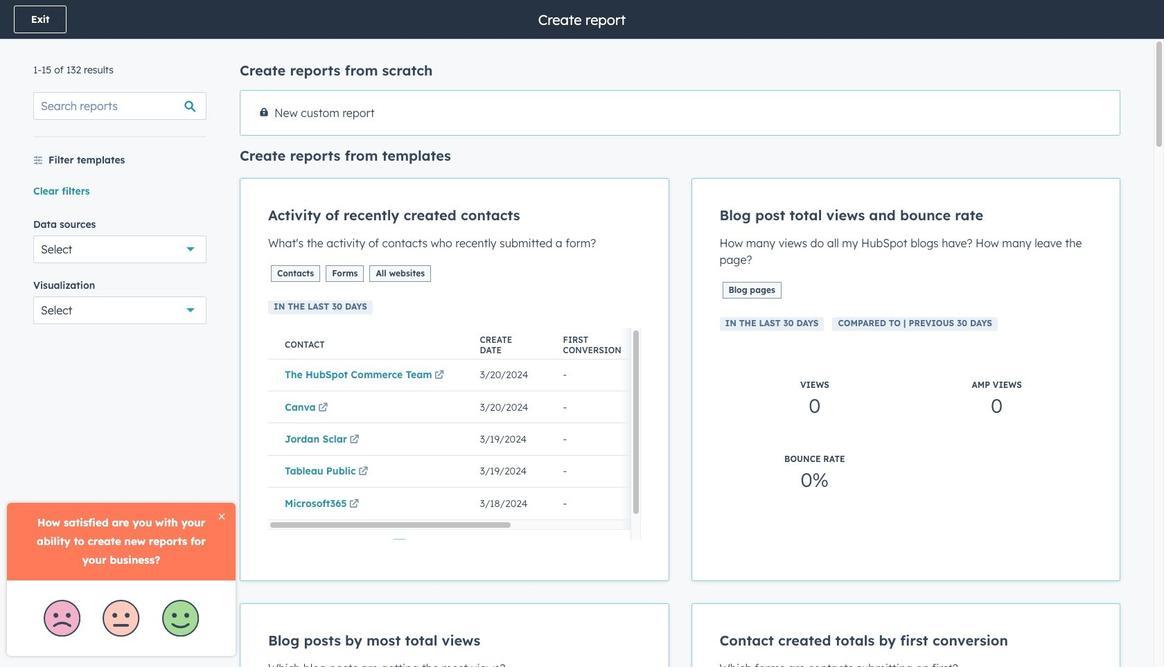 Task type: locate. For each thing, give the bounding box(es) containing it.
None checkbox
[[240, 178, 804, 581], [691, 178, 1121, 581], [691, 178, 1121, 581]]

None checkbox
[[240, 90, 1121, 136], [240, 604, 669, 667], [691, 604, 1121, 667], [240, 90, 1121, 136], [240, 604, 669, 667], [691, 604, 1121, 667]]

link opens in a new window image
[[435, 371, 444, 381], [318, 403, 328, 413], [349, 500, 359, 510], [349, 500, 359, 510]]

Search search field
[[33, 92, 206, 120]]

link opens in a new window image
[[435, 371, 444, 381], [318, 403, 328, 413], [350, 435, 359, 446], [350, 435, 359, 446], [358, 467, 368, 478], [358, 467, 368, 478]]

pagination navigation
[[268, 536, 630, 561]]



Task type: describe. For each thing, give the bounding box(es) containing it.
none checkbox "pagination"
[[240, 178, 804, 581]]

page section element
[[0, 0, 1164, 39]]



Task type: vqa. For each thing, say whether or not it's contained in the screenshot.
rightmost "get"
no



